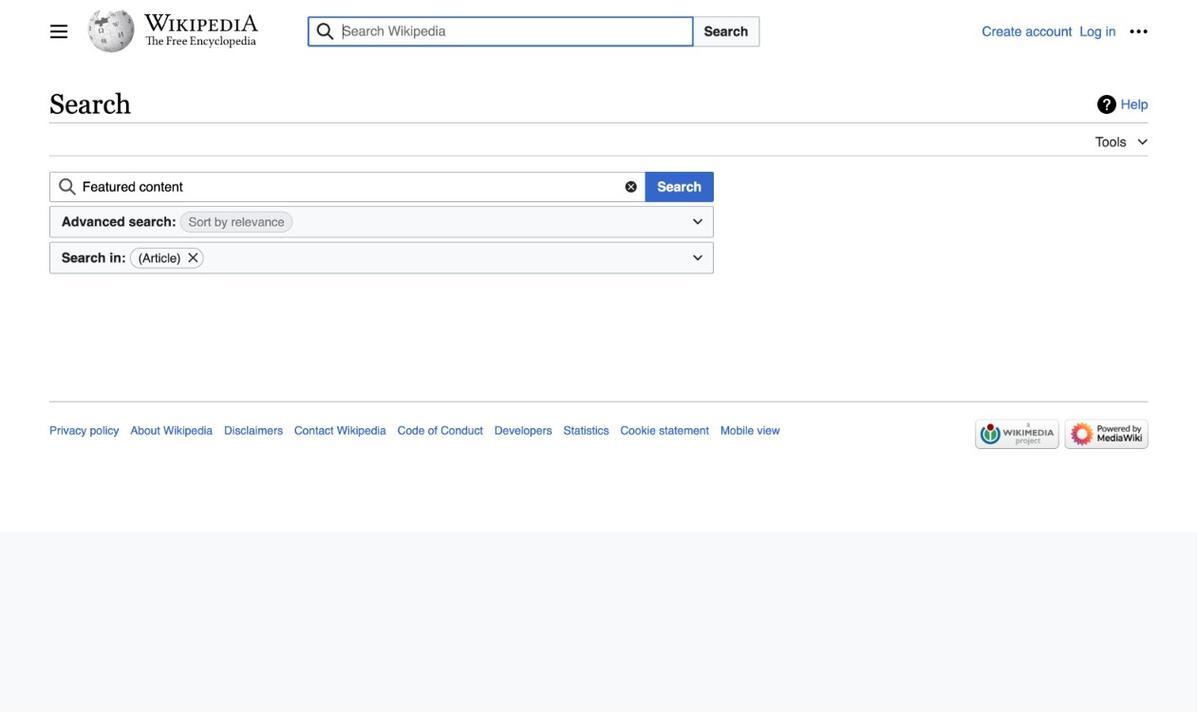 Task type: vqa. For each thing, say whether or not it's contained in the screenshot.
fullscreen icon
no



Task type: describe. For each thing, give the bounding box(es) containing it.
Search Wikipedia search field
[[308, 16, 694, 47]]

menu image
[[49, 22, 68, 41]]

powered by mediawiki image
[[1065, 420, 1149, 449]]



Task type: locate. For each thing, give the bounding box(es) containing it.
log in and more options image
[[1130, 22, 1149, 41]]

the free encyclopedia image
[[146, 36, 257, 48]]

footer
[[49, 402, 1149, 455]]

main content
[[42, 86, 1157, 311]]

remove image
[[187, 248, 200, 267]]

None search field
[[49, 172, 647, 202]]

personal tools navigation
[[983, 16, 1155, 47]]

wikipedia image
[[144, 14, 258, 31]]

wikimedia foundation image
[[976, 420, 1060, 449]]

None search field
[[285, 16, 983, 47]]



